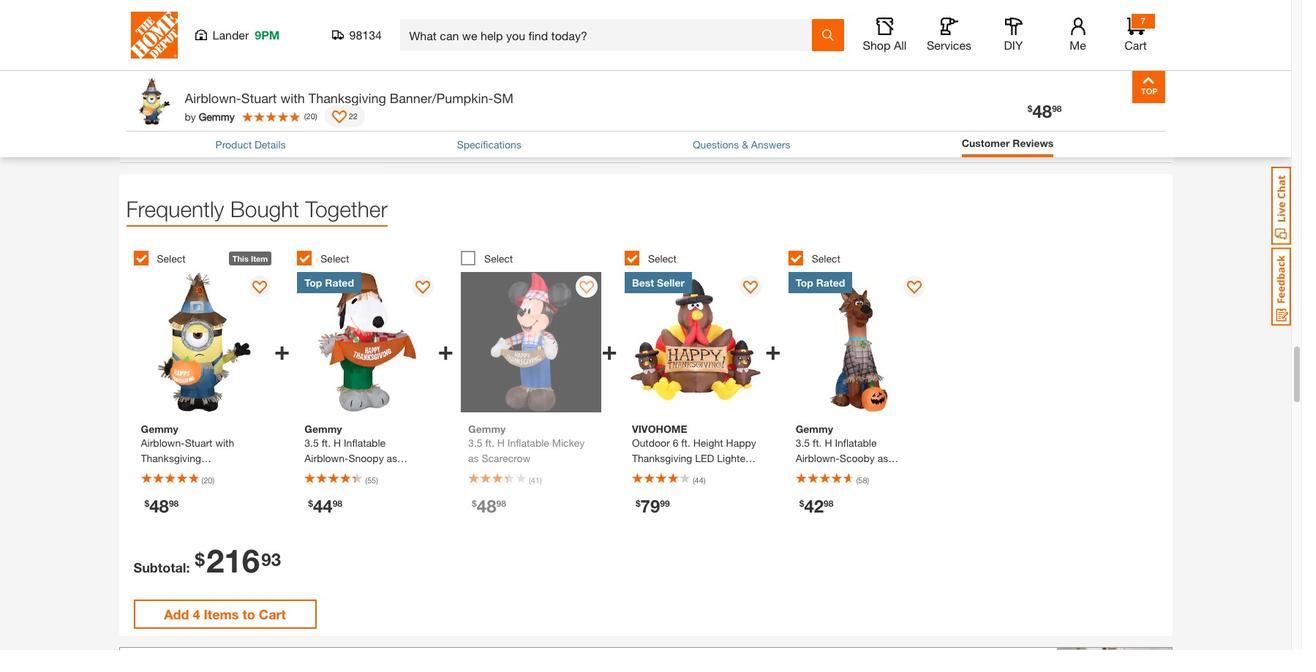 Task type: vqa. For each thing, say whether or not it's contained in the screenshot.
left Airblown-
yes



Task type: locate. For each thing, give the bounding box(es) containing it.
ft. right 6 in the right bottom of the page
[[682, 437, 691, 449]]

5 select from the left
[[812, 253, 841, 265]]

h
[[334, 437, 341, 449], [498, 437, 505, 449], [825, 437, 833, 449]]

scarecrow- inside gemmy 3.5 ft. h inflatable airblown-snoopy as scarecrow-sm-peanuts
[[305, 468, 357, 480]]

rated inside the 2 / 5 group
[[325, 276, 354, 289]]

1 horizontal spatial cart
[[1125, 38, 1147, 52]]

) inside 5 / 5 'group'
[[868, 476, 870, 485]]

1 sm- from the left
[[357, 468, 377, 480]]

3.5 for 42
[[796, 437, 810, 449]]

0 horizontal spatial top
[[305, 276, 322, 289]]

peanuts
[[377, 468, 414, 480]]

shop
[[863, 38, 891, 52]]

inflatable inside gemmy 3.5 ft. h inflatable mickey as scarecrow
[[508, 437, 550, 449]]

inflatable down outdoor
[[632, 468, 674, 480]]

as for 44
[[387, 452, 397, 465]]

1 vertical spatial cart
[[259, 607, 286, 623]]

+ inside the 2 / 5 group
[[438, 334, 454, 366]]

top for 42
[[796, 276, 814, 289]]

0 horizontal spatial thanksgiving
[[309, 90, 386, 106]]

inflatable up snoopy
[[344, 437, 386, 449]]

product details button
[[216, 137, 286, 152], [216, 137, 286, 152]]

thanksgiving
[[309, 90, 386, 106], [632, 452, 693, 465]]

as inside gemmy 3.5 ft. h inflatable airblown-scooby as scarecrow-sm-wb
[[878, 452, 889, 465]]

0 horizontal spatial h
[[334, 437, 341, 449]]

3.5 ft. h inflatable airblown-snoopy as scarecrow-sm-peanuts image
[[297, 272, 438, 413]]

gemmy 3.5 ft. h inflatable airblown-scooby as scarecrow-sm-wb
[[796, 423, 889, 480]]

select inside '4 / 5' 'group'
[[648, 253, 677, 265]]

airblown- for 42
[[796, 452, 840, 465]]

lander
[[213, 28, 249, 42]]

select inside the 2 / 5 group
[[321, 253, 349, 265]]

44
[[695, 476, 704, 485], [313, 496, 333, 517]]

subtotal: $ 216 93
[[134, 541, 281, 580]]

$ 48 98 up reviews
[[1028, 101, 1062, 122]]

2 sm- from the left
[[849, 468, 868, 480]]

top rated inside 5 / 5 'group'
[[796, 276, 846, 289]]

feedback link image
[[1272, 247, 1292, 326]]

1 horizontal spatial airblown-
[[305, 452, 349, 465]]

scarecrow- up $ 44 98
[[305, 468, 357, 480]]

select inside 1 / 5 'group'
[[157, 253, 186, 265]]

scarecrow- inside gemmy 3.5 ft. h inflatable airblown-scooby as scarecrow-sm-wb
[[796, 468, 849, 480]]

$ 48 98 down scarecrow
[[472, 496, 506, 517]]

$ inside $ 79 99
[[636, 498, 641, 509]]

as
[[387, 452, 397, 465], [469, 452, 479, 465], [878, 452, 889, 465]]

2 + from the left
[[438, 334, 454, 366]]

thanksgiving down outdoor
[[632, 452, 693, 465]]

0 horizontal spatial 48
[[149, 496, 169, 517]]

helpful? button
[[134, 24, 181, 46]]

1 horizontal spatial 44
[[695, 476, 704, 485]]

display image
[[332, 111, 347, 125], [580, 281, 595, 295], [744, 281, 758, 295], [908, 281, 922, 295]]

ft. inside gemmy 3.5 ft. h inflatable airblown-scooby as scarecrow-sm-wb
[[813, 437, 822, 449]]

1 rated from the left
[[325, 276, 354, 289]]

customer reviews
[[962, 137, 1054, 149]]

select
[[157, 253, 186, 265], [321, 253, 349, 265], [485, 253, 513, 265], [648, 253, 677, 265], [812, 253, 841, 265]]

10
[[635, 126, 646, 139]]

gemmy for 44
[[305, 423, 342, 435]]

cart 7
[[1125, 15, 1147, 52]]

2 horizontal spatial airblown-
[[796, 452, 840, 465]]

3.5
[[305, 437, 319, 449], [469, 437, 483, 449], [796, 437, 810, 449]]

to
[[243, 607, 255, 623]]

outdoor 6 ft. height happy thanksgiving led lighted inflatable turkey family image
[[625, 272, 766, 413]]

44 for $ 44 98
[[313, 496, 333, 517]]

93
[[262, 550, 281, 570]]

2 ft. from the left
[[486, 437, 495, 449]]

questions
[[693, 138, 739, 151]]

1 vertical spatial 44
[[313, 496, 333, 517]]

1 horizontal spatial 48
[[477, 496, 497, 517]]

0 horizontal spatial $ 48 98
[[145, 496, 179, 517]]

3.5 ft. h inflatable mickey as scarecrow image
[[461, 272, 602, 413]]

2 select from the left
[[321, 253, 349, 265]]

( inside the 2 / 5 group
[[365, 476, 367, 485]]

( inside 3 / 5 group
[[529, 476, 531, 485]]

1 h from the left
[[334, 437, 341, 449]]

48 up reviews
[[1033, 101, 1053, 122]]

as left scarecrow
[[469, 452, 479, 465]]

1 display image from the left
[[252, 281, 267, 295]]

)
[[315, 111, 317, 121], [376, 476, 378, 485], [540, 476, 542, 485], [704, 476, 706, 485], [868, 476, 870, 485]]

1 vertical spatial thanksgiving
[[632, 452, 693, 465]]

44 down gemmy 3.5 ft. h inflatable airblown-snoopy as scarecrow-sm-peanuts
[[313, 496, 333, 517]]

1 horizontal spatial h
[[498, 437, 505, 449]]

1 horizontal spatial scarecrow-
[[796, 468, 849, 480]]

scarecrow
[[482, 452, 531, 465]]

2 horizontal spatial as
[[878, 452, 889, 465]]

navigation
[[593, 68, 699, 125]]

98 inside $ 44 98
[[333, 498, 343, 509]]

+ inside '4 / 5' 'group'
[[766, 334, 781, 366]]

display image inside 3 / 5 group
[[580, 281, 595, 295]]

( 58 )
[[857, 476, 870, 485]]

$ 79 99
[[636, 496, 670, 517]]

scarecrow- up $ 42 98
[[796, 468, 849, 480]]

top rated
[[305, 276, 354, 289], [796, 276, 846, 289]]

airblown- up by gemmy
[[185, 90, 241, 106]]

me button
[[1055, 18, 1102, 53]]

gemmy for 48
[[469, 423, 506, 435]]

ft. up $ 42 98
[[813, 437, 822, 449]]

44 for ( 44 )
[[695, 476, 704, 485]]

44 inside the 2 / 5 group
[[313, 496, 333, 517]]

scarecrow-
[[305, 468, 357, 480], [796, 468, 849, 480]]

add 4 items to cart button
[[134, 600, 317, 629]]

( left wb
[[857, 476, 859, 485]]

display image inside 5 / 5 'group'
[[908, 281, 922, 295]]

0 horizontal spatial 44
[[313, 496, 333, 517]]

$ 48 98 inside 3 / 5 group
[[472, 496, 506, 517]]

98 inside 3 / 5 group
[[497, 498, 506, 509]]

inflatable inside vivohome outdoor 6 ft. height happy thanksgiving led lighted inflatable turkey family
[[632, 468, 674, 480]]

( down snoopy
[[365, 476, 367, 485]]

20
[[306, 111, 315, 121], [661, 126, 672, 139]]

specifications button
[[457, 137, 522, 152], [457, 137, 522, 152]]

4 ft. from the left
[[813, 437, 822, 449]]

) for 42
[[868, 476, 870, 485]]

gemmy inside gemmy 3.5 ft. h inflatable mickey as scarecrow
[[469, 423, 506, 435]]

showing
[[583, 126, 623, 139]]

reviews
[[1013, 137, 1054, 149]]

1 + from the left
[[274, 334, 290, 366]]

3 ft. from the left
[[682, 437, 691, 449]]

1 horizontal spatial 20
[[661, 126, 672, 139]]

height
[[694, 437, 724, 449]]

1 horizontal spatial as
[[469, 452, 479, 465]]

as inside gemmy 3.5 ft. h inflatable airblown-snoopy as scarecrow-sm-peanuts
[[387, 452, 397, 465]]

0 horizontal spatial display image
[[252, 281, 267, 295]]

top rated inside the 2 / 5 group
[[305, 276, 354, 289]]

of
[[649, 126, 658, 139]]

gemmy inside gemmy 3.5 ft. h inflatable airblown-snoopy as scarecrow-sm-peanuts
[[305, 423, 342, 435]]

1 horizontal spatial rated
[[817, 276, 846, 289]]

airblown- up $ 44 98
[[305, 452, 349, 465]]

) down scooby on the bottom of page
[[868, 476, 870, 485]]

98 inside $ 42 98
[[824, 498, 834, 509]]

sm- inside gemmy 3.5 ft. h inflatable airblown-scooby as scarecrow-sm-wb
[[849, 468, 868, 480]]

0 vertical spatial thanksgiving
[[309, 90, 386, 106]]

48 inside 3 / 5 group
[[477, 496, 497, 517]]

sm- down snoopy
[[357, 468, 377, 480]]

&
[[742, 138, 749, 151]]

1 3.5 from the left
[[305, 437, 319, 449]]

1 horizontal spatial 3.5
[[469, 437, 483, 449]]

sm- inside gemmy 3.5 ft. h inflatable airblown-snoopy as scarecrow-sm-peanuts
[[357, 468, 377, 480]]

( inside '4 / 5' 'group'
[[693, 476, 695, 485]]

1 top from the left
[[305, 276, 322, 289]]

airblown- up $ 42 98
[[796, 452, 840, 465]]

best seller
[[632, 276, 685, 289]]

report review
[[1101, 30, 1158, 41]]

98 for gemmy 3.5 ft. h inflatable mickey as scarecrow
[[497, 498, 506, 509]]

2 / 5 group
[[297, 243, 454, 538]]

display image
[[252, 281, 267, 295], [416, 281, 431, 295]]

1 horizontal spatial sm-
[[849, 468, 868, 480]]

0 horizontal spatial cart
[[259, 607, 286, 623]]

sm-
[[357, 468, 377, 480], [849, 468, 868, 480]]

3.5 right 'happy'
[[796, 437, 810, 449]]

) down gemmy 3.5 ft. h inflatable mickey as scarecrow
[[540, 476, 542, 485]]

20 right of
[[661, 126, 672, 139]]

3 3.5 from the left
[[796, 437, 810, 449]]

gemmy
[[199, 110, 235, 123], [305, 423, 342, 435], [469, 423, 506, 435], [796, 423, 834, 435]]

as up wb
[[878, 452, 889, 465]]

4 select from the left
[[648, 253, 677, 265]]

0 vertical spatial 44
[[695, 476, 704, 485]]

1 scarecrow- from the left
[[305, 468, 357, 480]]

ft. up $ 44 98
[[322, 437, 331, 449]]

inflatable up scarecrow
[[508, 437, 550, 449]]

display image inside 22 "dropdown button"
[[332, 111, 347, 125]]

scarecrow- for 44
[[305, 468, 357, 480]]

3 + from the left
[[602, 334, 618, 366]]

the home depot logo image
[[131, 12, 177, 59]]

h inside gemmy 3.5 ft. h inflatable airblown-scooby as scarecrow-sm-wb
[[825, 437, 833, 449]]

48 up subtotal:
[[149, 496, 169, 517]]

1 horizontal spatial top rated
[[796, 276, 846, 289]]

items
[[204, 607, 239, 623]]

5 / 5 group
[[789, 243, 945, 538]]

44 down led
[[695, 476, 704, 485]]

0 horizontal spatial top rated
[[305, 276, 354, 289]]

+ for '4 / 5' 'group'
[[766, 334, 781, 366]]

frequently
[[126, 196, 224, 222]]

led
[[696, 452, 715, 465]]

3 as from the left
[[878, 452, 889, 465]]

product image image
[[130, 78, 177, 125]]

0 horizontal spatial scarecrow-
[[305, 468, 357, 480]]

scarecrow- for 42
[[796, 468, 849, 480]]

( down scarecrow
[[529, 476, 531, 485]]

3.5 inside gemmy 3.5 ft. h inflatable mickey as scarecrow
[[469, 437, 483, 449]]

ft. inside vivohome outdoor 6 ft. height happy thanksgiving led lighted inflatable turkey family
[[682, 437, 691, 449]]

me
[[1070, 38, 1087, 52]]

( down with
[[304, 111, 306, 121]]

thanksgiving up 22
[[309, 90, 386, 106]]

48
[[1033, 101, 1053, 122], [149, 496, 169, 517], [477, 496, 497, 517]]

3.5 inside gemmy 3.5 ft. h inflatable airblown-snoopy as scarecrow-sm-peanuts
[[305, 437, 319, 449]]

diy
[[1005, 38, 1024, 52]]

3 h from the left
[[825, 437, 833, 449]]

bought
[[230, 196, 300, 222]]

44 inside '4 / 5' 'group'
[[695, 476, 704, 485]]

2 horizontal spatial h
[[825, 437, 833, 449]]

airblown- inside gemmy 3.5 ft. h inflatable airblown-snoopy as scarecrow-sm-peanuts
[[305, 452, 349, 465]]

inflatable inside gemmy 3.5 ft. h inflatable airblown-scooby as scarecrow-sm-wb
[[835, 437, 877, 449]]

) left the family
[[704, 476, 706, 485]]

h inside gemmy 3.5 ft. h inflatable mickey as scarecrow
[[498, 437, 505, 449]]

1 vertical spatial 20
[[661, 126, 672, 139]]

0 horizontal spatial rated
[[325, 276, 354, 289]]

3.5 up scarecrow
[[469, 437, 483, 449]]

1 ft. from the left
[[322, 437, 331, 449]]

( left the family
[[693, 476, 695, 485]]

98 for gemmy 3.5 ft. h inflatable airblown-scooby as scarecrow-sm-wb
[[824, 498, 834, 509]]

ft. for 44
[[322, 437, 331, 449]]

$ 42 98
[[800, 496, 834, 517]]

0 horizontal spatial as
[[387, 452, 397, 465]]

ft. up scarecrow
[[486, 437, 495, 449]]

) down snoopy
[[376, 476, 378, 485]]

2 rated from the left
[[817, 276, 846, 289]]

1 horizontal spatial top
[[796, 276, 814, 289]]

banner/pumpkin-
[[390, 90, 494, 106]]

2 top rated from the left
[[796, 276, 846, 289]]

product details
[[216, 138, 286, 151]]

wb
[[868, 468, 885, 480]]

sm- down scooby on the bottom of page
[[849, 468, 868, 480]]

select inside 5 / 5 'group'
[[812, 253, 841, 265]]

-
[[631, 126, 635, 139]]

42
[[805, 496, 824, 517]]

) inside the 2 / 5 group
[[376, 476, 378, 485]]

1 as from the left
[[387, 452, 397, 465]]

$ 48 98
[[1028, 101, 1062, 122], [145, 496, 179, 517], [472, 496, 506, 517]]

rated inside 5 / 5 'group'
[[817, 276, 846, 289]]

2 top from the left
[[796, 276, 814, 289]]

2 horizontal spatial $ 48 98
[[1028, 101, 1062, 122]]

as up the peanuts
[[387, 452, 397, 465]]

0 horizontal spatial 3.5
[[305, 437, 319, 449]]

) inside 3 / 5 group
[[540, 476, 542, 485]]

$ inside subtotal: $ 216 93
[[195, 550, 205, 570]]

3.5 inside gemmy 3.5 ft. h inflatable airblown-scooby as scarecrow-sm-wb
[[796, 437, 810, 449]]

4 / 5 group
[[625, 243, 781, 538]]

1 select from the left
[[157, 253, 186, 265]]

1 horizontal spatial $ 48 98
[[472, 496, 506, 517]]

3.5 up $ 44 98
[[305, 437, 319, 449]]

h inside gemmy 3.5 ft. h inflatable airblown-snoopy as scarecrow-sm-peanuts
[[334, 437, 341, 449]]

mickey
[[552, 437, 585, 449]]

( for 48
[[529, 476, 531, 485]]

select for 42
[[812, 253, 841, 265]]

1 horizontal spatial display image
[[416, 281, 431, 295]]

this
[[233, 254, 249, 263]]

gemmy inside gemmy 3.5 ft. h inflatable airblown-scooby as scarecrow-sm-wb
[[796, 423, 834, 435]]

20 left 22 "dropdown button"
[[306, 111, 315, 121]]

$ inside $ 44 98
[[308, 498, 313, 509]]

What can we help you find today? search field
[[410, 20, 811, 51]]

0 horizontal spatial airblown-
[[185, 90, 241, 106]]

98
[[1053, 103, 1062, 114], [169, 498, 179, 509], [333, 498, 343, 509], [497, 498, 506, 509], [824, 498, 834, 509]]

ft. inside gemmy 3.5 ft. h inflatable mickey as scarecrow
[[486, 437, 495, 449]]

48 down scarecrow
[[477, 496, 497, 517]]

2 h from the left
[[498, 437, 505, 449]]

ft. inside gemmy 3.5 ft. h inflatable airblown-snoopy as scarecrow-sm-peanuts
[[322, 437, 331, 449]]

1 horizontal spatial thanksgiving
[[632, 452, 693, 465]]

top inside the 2 / 5 group
[[305, 276, 322, 289]]

( inside 5 / 5 'group'
[[857, 476, 859, 485]]

2 3.5 from the left
[[469, 437, 483, 449]]

4 + from the left
[[766, 334, 781, 366]]

inflatable for 48
[[508, 437, 550, 449]]

2 horizontal spatial 3.5
[[796, 437, 810, 449]]

airblown- inside gemmy 3.5 ft. h inflatable airblown-scooby as scarecrow-sm-wb
[[796, 452, 840, 465]]

inflatable inside gemmy 3.5 ft. h inflatable airblown-snoopy as scarecrow-sm-peanuts
[[344, 437, 386, 449]]

questions & answers button
[[693, 137, 791, 152], [693, 137, 791, 152]]

+ inside 3 / 5 group
[[602, 334, 618, 366]]

$ 48 98 up subtotal:
[[145, 496, 179, 517]]

2 scarecrow- from the left
[[796, 468, 849, 480]]

top inside 5 / 5 'group'
[[796, 276, 814, 289]]

inflatable up scooby on the bottom of page
[[835, 437, 877, 449]]

3 select from the left
[[485, 253, 513, 265]]

snoopy
[[349, 452, 384, 465]]

2 as from the left
[[469, 452, 479, 465]]

1 top rated from the left
[[305, 276, 354, 289]]

0 horizontal spatial 20
[[306, 111, 315, 121]]

0 horizontal spatial sm-
[[357, 468, 377, 480]]

rated
[[325, 276, 354, 289], [817, 276, 846, 289]]

top
[[305, 276, 322, 289], [796, 276, 814, 289]]

) inside '4 / 5' 'group'
[[704, 476, 706, 485]]



Task type: describe. For each thing, give the bounding box(es) containing it.
41
[[531, 476, 540, 485]]

7
[[1141, 15, 1146, 26]]

cart inside 'button'
[[259, 607, 286, 623]]

( for 42
[[857, 476, 859, 485]]

frequently bought together
[[126, 196, 388, 222]]

scooby
[[840, 452, 875, 465]]

add 4 items to cart
[[164, 607, 286, 623]]

details
[[255, 138, 286, 151]]

happy
[[726, 437, 757, 449]]

+ for the 2 / 5 group at the left of page
[[438, 334, 454, 366]]

6
[[673, 437, 679, 449]]

0 vertical spatial 20
[[306, 111, 315, 121]]

top rated for 44
[[305, 276, 354, 289]]

( 41 )
[[529, 476, 542, 485]]

h for 44
[[334, 437, 341, 449]]

4
[[193, 607, 200, 623]]

display image inside 1 / 5 'group'
[[252, 281, 267, 295]]

58
[[859, 476, 868, 485]]

+ inside 1 / 5 'group'
[[274, 334, 290, 366]]

2 display image from the left
[[416, 281, 431, 295]]

h for 48
[[498, 437, 505, 449]]

questions & answers
[[693, 138, 791, 151]]

add
[[164, 607, 189, 623]]

) for 48
[[540, 476, 542, 485]]

shop all button
[[862, 18, 909, 53]]

0 vertical spatial cart
[[1125, 38, 1147, 52]]

report
[[1101, 30, 1127, 41]]

( for 44
[[365, 476, 367, 485]]

sm- for 44
[[357, 468, 377, 480]]

$ inside 3 / 5 group
[[472, 498, 477, 509]]

( 55 )
[[365, 476, 378, 485]]

stuart
[[241, 90, 277, 106]]

ft. for 48
[[486, 437, 495, 449]]

services
[[927, 38, 972, 52]]

gemmy 3.5 ft. h inflatable mickey as scarecrow
[[469, 423, 585, 465]]

22
[[349, 111, 358, 121]]

sm- for 42
[[849, 468, 868, 480]]

select inside 3 / 5 group
[[485, 253, 513, 265]]

top button
[[1133, 70, 1166, 103]]

thanksgiving inside vivohome outdoor 6 ft. height happy thanksgiving led lighted inflatable turkey family
[[632, 452, 693, 465]]

2 horizontal spatial 48
[[1033, 101, 1053, 122]]

family
[[710, 468, 740, 480]]

$ inside $ 42 98
[[800, 498, 805, 509]]

this item
[[233, 254, 268, 263]]

55
[[367, 476, 376, 485]]

99
[[660, 498, 670, 509]]

216
[[206, 541, 260, 580]]

review
[[1130, 30, 1158, 41]]

seller
[[657, 276, 685, 289]]

22 button
[[325, 105, 365, 127]]

helpful?
[[141, 29, 174, 40]]

all
[[894, 38, 907, 52]]

vivohome outdoor 6 ft. height happy thanksgiving led lighted inflatable turkey family
[[632, 423, 757, 480]]

airblown-stuart with thanksgiving banner/pumpkin-sm
[[185, 90, 514, 106]]

vivohome
[[632, 423, 688, 435]]

$ 48 98 inside 1 / 5 'group'
[[145, 496, 179, 517]]

1
[[625, 126, 631, 139]]

rated for 42
[[817, 276, 846, 289]]

item
[[251, 254, 268, 263]]

diy button
[[991, 18, 1038, 53]]

answers
[[752, 138, 791, 151]]

48 inside 1 / 5 'group'
[[149, 496, 169, 517]]

98 inside 1 / 5 'group'
[[169, 498, 179, 509]]

top for 44
[[305, 276, 322, 289]]

by
[[185, 110, 196, 123]]

) for 44
[[376, 476, 378, 485]]

select for 44
[[321, 253, 349, 265]]

shop all
[[863, 38, 907, 52]]

turkey
[[677, 468, 707, 480]]

outdoor
[[632, 437, 670, 449]]

sm
[[494, 90, 514, 106]]

inflatable for 44
[[344, 437, 386, 449]]

top rated for 42
[[796, 276, 846, 289]]

report review button
[[1101, 30, 1158, 43]]

$ 44 98
[[308, 496, 343, 517]]

best
[[632, 276, 655, 289]]

together
[[306, 196, 388, 222]]

98 for gemmy 3.5 ft. h inflatable airblown-snoopy as scarecrow-sm-peanuts
[[333, 498, 343, 509]]

rated for 44
[[325, 276, 354, 289]]

h for 42
[[825, 437, 833, 449]]

98134 button
[[332, 28, 382, 42]]

( for 79
[[693, 476, 695, 485]]

) for 79
[[704, 476, 706, 485]]

3.5 ft. h inflatable airblown-scooby as scarecrow-sm-wb image
[[789, 272, 929, 413]]

as inside gemmy 3.5 ft. h inflatable mickey as scarecrow
[[469, 452, 479, 465]]

inflatable for 42
[[835, 437, 877, 449]]

+ for 3 / 5 group
[[602, 334, 618, 366]]

select for 79
[[648, 253, 677, 265]]

customer
[[962, 137, 1010, 149]]

with
[[281, 90, 305, 106]]

3.5 for 48
[[469, 437, 483, 449]]

display image inside '4 / 5' 'group'
[[744, 281, 758, 295]]

ft. for 42
[[813, 437, 822, 449]]

( 44 )
[[693, 476, 706, 485]]

reviews
[[675, 126, 709, 139]]

live chat image
[[1272, 167, 1292, 245]]

airblown- for 44
[[305, 452, 349, 465]]

( 20 )
[[304, 111, 317, 121]]

79
[[641, 496, 660, 517]]

as for 42
[[878, 452, 889, 465]]

showing 1 - 10 of 20 reviews
[[583, 126, 709, 139]]

1 / 5 group
[[134, 243, 290, 538]]

services button
[[926, 18, 973, 53]]

gemmy for 42
[[796, 423, 834, 435]]

9pm
[[255, 28, 280, 42]]

3.5 for 44
[[305, 437, 319, 449]]

$ inside 1 / 5 'group'
[[145, 498, 149, 509]]

gemmy 3.5 ft. h inflatable airblown-snoopy as scarecrow-sm-peanuts
[[305, 423, 414, 480]]

specifications
[[457, 138, 522, 151]]

) left 22 "dropdown button"
[[315, 111, 317, 121]]

product
[[216, 138, 252, 151]]

lander 9pm
[[213, 28, 280, 42]]

lighted
[[718, 452, 752, 465]]

by gemmy
[[185, 110, 235, 123]]

subtotal:
[[134, 560, 190, 576]]

3 / 5 group
[[461, 243, 618, 538]]



